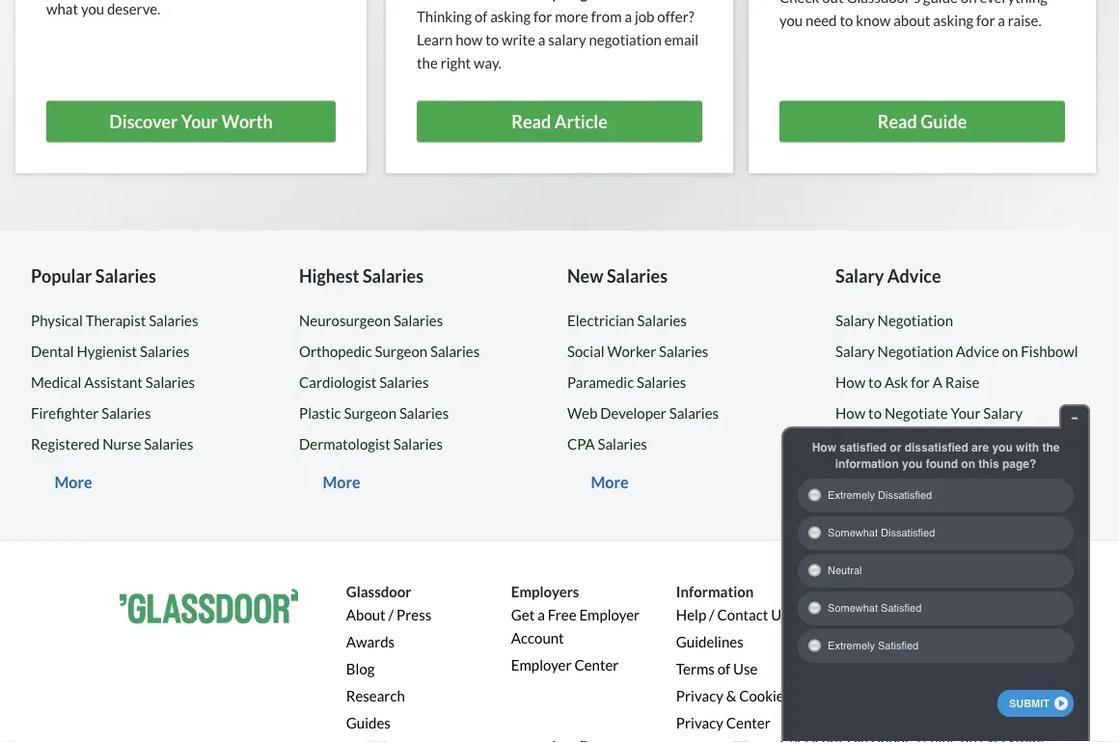 Task type: locate. For each thing, give the bounding box(es) containing it.
1 vertical spatial your
[[951, 404, 981, 422]]

job
[[635, 8, 655, 25]]

raise
[[946, 373, 980, 391]]

on down are
[[962, 457, 976, 471]]

3 more button from the left
[[568, 463, 653, 502]]

somewhat for somewhat satisfied
[[828, 602, 879, 615]]

2 negotiation from the top
[[878, 343, 954, 360]]

how up common
[[836, 404, 866, 422]]

0 vertical spatial your
[[181, 111, 218, 133]]

0 horizontal spatial center
[[575, 656, 619, 674]]

0 vertical spatial you
[[780, 12, 803, 29]]

2 extremely from the top
[[828, 640, 876, 652]]

negotiate
[[885, 404, 949, 422]]

2 more button from the left
[[299, 463, 384, 502]]

salaries down orthopedic surgeon salaries link
[[380, 373, 429, 391]]

0 vertical spatial us
[[917, 583, 934, 600]]

satisfied down "advertisers"
[[879, 640, 919, 652]]

salary
[[836, 265, 885, 287], [836, 312, 875, 329], [836, 343, 875, 360], [984, 404, 1023, 422]]

salaries up orthopedic surgeon salaries link
[[394, 312, 443, 329]]

asking
[[491, 8, 531, 25], [934, 12, 974, 29]]

how
[[456, 31, 483, 48]]

extremely for extremely dissatisfied
[[828, 489, 876, 502]]

1 vertical spatial employer
[[512, 656, 572, 674]]

more down the dermatologist
[[323, 473, 361, 492]]

employer down 'account'
[[512, 656, 572, 674]]

2 horizontal spatial for
[[977, 12, 996, 29]]

how inside how satisfied or dissatisfied are you with the information you found on this page?
[[813, 441, 837, 454]]

1 vertical spatial negotiation
[[878, 343, 954, 360]]

0 horizontal spatial us
[[772, 606, 788, 624]]

salaries
[[95, 265, 156, 287], [363, 265, 424, 287], [607, 265, 668, 287], [149, 312, 198, 329], [394, 312, 443, 329], [638, 312, 687, 329], [140, 343, 189, 360], [431, 343, 480, 360], [660, 343, 709, 360], [146, 373, 195, 391], [380, 373, 429, 391], [637, 373, 687, 391], [102, 404, 151, 422], [400, 404, 449, 422], [670, 404, 719, 422], [144, 435, 194, 453], [394, 435, 443, 453], [598, 435, 648, 453]]

read guide
[[878, 111, 968, 133]]

research link
[[346, 687, 405, 705]]

2 privacy from the top
[[677, 714, 724, 732]]

1 horizontal spatial asking
[[934, 12, 974, 29]]

to inside thinking of asking for more from a job offer? learn how to write a salary negotiation email the right way.
[[486, 31, 499, 48]]

advice up the raise
[[957, 343, 1000, 360]]

0 horizontal spatial the
[[417, 54, 438, 71]]

more for salary
[[860, 473, 897, 492]]

salaries right hygienist in the left of the page
[[140, 343, 189, 360]]

web developer salaries
[[568, 404, 719, 422]]

firefighter salaries link
[[31, 404, 151, 422]]

0 vertical spatial of
[[475, 8, 488, 25]]

more down cpa salaries link
[[591, 473, 629, 492]]

salary for salary advice
[[836, 265, 885, 287]]

1 horizontal spatial of
[[718, 660, 731, 678]]

center down get a free employer account 'link'
[[575, 656, 619, 674]]

a inside check out glassdoor's guide on everything you need to know about asking for a raise.
[[999, 12, 1006, 29]]

0 vertical spatial negotiation
[[878, 312, 954, 329]]

of left use
[[718, 660, 731, 678]]

negotiation for salary negotiation advice on fishbowl
[[878, 343, 954, 360]]

negotiation for salary negotiation
[[878, 312, 954, 329]]

0 horizontal spatial asking
[[491, 8, 531, 25]]

the
[[417, 54, 438, 71], [1043, 441, 1060, 454]]

more for popular
[[55, 473, 92, 492]]

dissatisfied for extremely dissatisfied
[[879, 489, 933, 502]]

privacy & cookies link
[[677, 687, 791, 705]]

get
[[512, 606, 535, 624]]

1 / from the left
[[389, 606, 394, 624]]

1 read from the left
[[512, 111, 552, 133]]

salaries up social worker salaries link
[[638, 312, 687, 329]]

0 vertical spatial satisfied
[[882, 602, 922, 615]]

dissatisfied down extremely dissatisfied
[[882, 527, 936, 539]]

1 vertical spatial us
[[772, 606, 788, 624]]

extremely down 'advertisers' link
[[828, 640, 876, 652]]

extremely down information
[[828, 489, 876, 502]]

terms of use link
[[677, 660, 758, 678]]

0 horizontal spatial your
[[181, 111, 218, 133]]

of inside 'information help / contact us guidelines terms of use privacy & cookies privacy center'
[[718, 660, 731, 678]]

press
[[397, 606, 432, 624]]

2 / from the left
[[710, 606, 715, 624]]

dermatologist salaries link
[[299, 435, 443, 453]]

satisfied
[[882, 602, 922, 615], [879, 640, 919, 652]]

on inside check out glassdoor's guide on everything you need to know about asking for a raise.
[[961, 0, 978, 6]]

asking down the guide
[[934, 12, 974, 29]]

0 vertical spatial somewhat
[[828, 527, 879, 539]]

3 more from the left
[[591, 473, 629, 492]]

know
[[857, 12, 891, 29]]

employers
[[512, 583, 580, 600]]

cpa salaries
[[568, 435, 648, 453]]

1 horizontal spatial /
[[710, 606, 715, 624]]

more down 'registered'
[[55, 473, 92, 492]]

on
[[961, 0, 978, 6], [1003, 343, 1019, 360], [962, 457, 976, 471]]

discover
[[109, 111, 178, 133]]

help / contact us link
[[677, 606, 788, 624]]

popular salaries
[[31, 265, 156, 287]]

raise.
[[1009, 12, 1042, 29]]

or
[[891, 441, 902, 454]]

a down everything
[[999, 12, 1006, 29]]

somewhat down work
[[828, 602, 879, 615]]

advertisers
[[842, 606, 915, 624]]

satisfied down with
[[882, 602, 922, 615]]

to right how
[[486, 31, 499, 48]]

advice up salary negotiation link at right top
[[888, 265, 942, 287]]

need
[[806, 12, 838, 29]]

privacy down privacy & cookies link
[[677, 714, 724, 732]]

on right the guide
[[961, 0, 978, 6]]

guides link
[[346, 714, 391, 732]]

1 vertical spatial somewhat
[[828, 602, 879, 615]]

read inside 'button'
[[512, 111, 552, 133]]

to down the out
[[840, 12, 854, 29]]

a right "get"
[[538, 606, 545, 624]]

you up this
[[993, 441, 1013, 454]]

2 vertical spatial how
[[813, 441, 837, 454]]

privacy down terms
[[677, 687, 724, 705]]

you down check
[[780, 12, 803, 29]]

of up how
[[475, 8, 488, 25]]

questions
[[961, 435, 1026, 453]]

center down privacy & cookies link
[[727, 714, 771, 732]]

extremely satisfied
[[828, 640, 919, 652]]

1 horizontal spatial employer
[[580, 606, 640, 624]]

you down 'interview'
[[903, 457, 923, 471]]

/ left press
[[389, 606, 394, 624]]

1 extremely from the top
[[828, 489, 876, 502]]

0 horizontal spatial for
[[534, 8, 553, 25]]

salary down salary negotiation link at right top
[[836, 343, 875, 360]]

0 vertical spatial how
[[836, 373, 866, 391]]

dental
[[31, 343, 74, 360]]

cookies
[[740, 687, 791, 705]]

registered
[[31, 435, 100, 453]]

more button for popular
[[31, 463, 116, 502]]

blog link
[[346, 660, 375, 678]]

1 horizontal spatial us
[[917, 583, 934, 600]]

read inside button
[[878, 111, 918, 133]]

1 vertical spatial surgeon
[[344, 404, 397, 422]]

surgeon for orthopedic
[[375, 343, 428, 360]]

salaries up therapist
[[95, 265, 156, 287]]

1 more button from the left
[[31, 463, 116, 502]]

the right with
[[1043, 441, 1060, 454]]

0 vertical spatial extremely
[[828, 489, 876, 502]]

salary negotiation advice on fishbowl
[[836, 343, 1079, 360]]

1 somewhat from the top
[[828, 527, 879, 539]]

how left ask
[[836, 373, 866, 391]]

negotiation up salary negotiation advice on fishbowl link
[[878, 312, 954, 329]]

0 vertical spatial the
[[417, 54, 438, 71]]

1 horizontal spatial the
[[1043, 441, 1060, 454]]

read left article
[[512, 111, 552, 133]]

how
[[836, 373, 866, 391], [836, 404, 866, 422], [813, 441, 837, 454]]

1 horizontal spatial you
[[903, 457, 923, 471]]

get a free employer account link
[[512, 606, 640, 647]]

0 vertical spatial surgeon
[[375, 343, 428, 360]]

center inside 'information help / contact us guidelines terms of use privacy & cookies privacy center'
[[727, 714, 771, 732]]

firefighter salaries
[[31, 404, 151, 422]]

salaries up electrician salaries "link" on the right of page
[[607, 265, 668, 287]]

on left fishbowl
[[1003, 343, 1019, 360]]

dissatisfied up the somewhat dissatisfied
[[879, 489, 933, 502]]

1 vertical spatial on
[[1003, 343, 1019, 360]]

0 vertical spatial center
[[575, 656, 619, 674]]

negotiation
[[878, 312, 954, 329], [878, 343, 954, 360]]

negotiation
[[589, 31, 662, 48]]

0 vertical spatial dissatisfied
[[879, 489, 933, 502]]

salaries down neurosurgeon salaries
[[431, 343, 480, 360]]

how left satisfied
[[813, 441, 837, 454]]

neurosurgeon
[[299, 312, 391, 329]]

1 negotiation from the top
[[878, 312, 954, 329]]

2 read from the left
[[878, 111, 918, 133]]

work
[[842, 583, 879, 600]]

somewhat up neutral
[[828, 527, 879, 539]]

read article
[[512, 111, 608, 133]]

more down information
[[860, 473, 897, 492]]

salary for salary negotiation advice on fishbowl
[[836, 343, 875, 360]]

the down 'learn'
[[417, 54, 438, 71]]

more button down satisfied
[[836, 463, 921, 502]]

employer right free
[[580, 606, 640, 624]]

0 horizontal spatial advice
[[888, 265, 942, 287]]

paramedic salaries link
[[568, 373, 687, 391]]

check out glassdoor's guide on everything you need to know about asking for a raise.
[[780, 0, 1048, 29]]

more button down cpa salaries link
[[568, 463, 653, 502]]

0 horizontal spatial read
[[512, 111, 552, 133]]

1 horizontal spatial advice
[[957, 343, 1000, 360]]

physical therapist salaries link
[[31, 312, 198, 329]]

for for a
[[912, 373, 931, 391]]

1 vertical spatial extremely
[[828, 640, 876, 652]]

1 vertical spatial dissatisfied
[[882, 527, 936, 539]]

1 horizontal spatial center
[[727, 714, 771, 732]]

worker
[[608, 343, 657, 360]]

you inside check out glassdoor's guide on everything you need to know about asking for a raise.
[[780, 12, 803, 29]]

1 vertical spatial how
[[836, 404, 866, 422]]

to inside check out glassdoor's guide on everything you need to know about asking for a raise.
[[840, 12, 854, 29]]

0 horizontal spatial employer
[[512, 656, 572, 674]]

a right 'write'
[[539, 31, 546, 48]]

surgeon
[[375, 343, 428, 360], [344, 404, 397, 422]]

satisfied
[[840, 441, 887, 454]]

for down everything
[[977, 12, 996, 29]]

you
[[780, 12, 803, 29], [993, 441, 1013, 454], [903, 457, 923, 471]]

a inside employers get a free employer account employer center
[[538, 606, 545, 624]]

more button
[[31, 463, 116, 502], [299, 463, 384, 502], [568, 463, 653, 502], [836, 463, 921, 502]]

your left worth
[[181, 111, 218, 133]]

registered nurse salaries link
[[31, 435, 194, 453]]

registered nurse salaries
[[31, 435, 194, 453]]

glassdoor
[[346, 583, 412, 600]]

0 vertical spatial employer
[[580, 606, 640, 624]]

0 vertical spatial on
[[961, 0, 978, 6]]

dissatisfied
[[905, 441, 969, 454]]

/ inside 'information help / contact us guidelines terms of use privacy & cookies privacy center'
[[710, 606, 715, 624]]

free
[[548, 606, 577, 624]]

more button down the dermatologist
[[299, 463, 384, 502]]

salary for salary negotiation
[[836, 312, 875, 329]]

2 vertical spatial on
[[962, 457, 976, 471]]

salary
[[549, 31, 587, 48]]

more button down 'registered'
[[31, 463, 116, 502]]

/ inside the glassdoor about / press awards blog research guides
[[389, 606, 394, 624]]

email
[[665, 31, 699, 48]]

glassdoor about / press awards blog research guides
[[346, 583, 432, 732]]

0 vertical spatial privacy
[[677, 687, 724, 705]]

somewhat
[[828, 527, 879, 539], [828, 602, 879, 615]]

read article button
[[417, 101, 703, 143]]

for inside thinking of asking for more from a job offer? learn how to write a salary negotiation email the right way.
[[534, 8, 553, 25]]

0 horizontal spatial of
[[475, 8, 488, 25]]

salary down salary advice
[[836, 312, 875, 329]]

surgeon up dermatologist salaries link on the bottom of the page
[[344, 404, 397, 422]]

1 vertical spatial privacy
[[677, 714, 724, 732]]

plastic surgeon salaries
[[299, 404, 449, 422]]

salaries right developer
[[670, 404, 719, 422]]

extremely for extremely satisfied
[[828, 640, 876, 652]]

read left guide
[[878, 111, 918, 133]]

how to negotiate your salary link
[[836, 404, 1023, 422]]

negotiation up how to ask for a raise
[[878, 343, 954, 360]]

1 vertical spatial center
[[727, 714, 771, 732]]

4 more button from the left
[[836, 463, 921, 502]]

careers link
[[842, 633, 892, 651]]

0 vertical spatial advice
[[888, 265, 942, 287]]

us right contact
[[772, 606, 788, 624]]

/ for help
[[710, 606, 715, 624]]

extremely dissatisfied
[[828, 489, 933, 502]]

center inside employers get a free employer account employer center
[[575, 656, 619, 674]]

orthopedic surgeon salaries
[[299, 343, 480, 360]]

advice
[[888, 265, 942, 287], [957, 343, 1000, 360]]

your down the raise
[[951, 404, 981, 422]]

salaries up neurosurgeon salaries
[[363, 265, 424, 287]]

your
[[181, 111, 218, 133], [951, 404, 981, 422]]

0 horizontal spatial you
[[780, 12, 803, 29]]

for left a
[[912, 373, 931, 391]]

2 more from the left
[[323, 473, 361, 492]]

1 vertical spatial the
[[1043, 441, 1060, 454]]

1 vertical spatial of
[[718, 660, 731, 678]]

1 horizontal spatial for
[[912, 373, 931, 391]]

for left more
[[534, 8, 553, 25]]

4 more from the left
[[860, 473, 897, 492]]

your inside button
[[181, 111, 218, 133]]

2 somewhat from the top
[[828, 602, 879, 615]]

plastic surgeon salaries link
[[299, 404, 449, 422]]

medical
[[31, 373, 81, 391]]

us right with
[[917, 583, 934, 600]]

information help / contact us guidelines terms of use privacy & cookies privacy center
[[677, 583, 791, 732]]

1 horizontal spatial read
[[878, 111, 918, 133]]

surgeon down neurosurgeon salaries "link"
[[375, 343, 428, 360]]

everything
[[980, 0, 1048, 6]]

how satisfied or dissatisfied are you with the information you found on this page?
[[813, 441, 1060, 471]]

1 vertical spatial you
[[993, 441, 1013, 454]]

about / press link
[[346, 606, 432, 624]]

discover your worth link
[[46, 101, 336, 143]]

discover your worth
[[109, 111, 273, 133]]

salary up the salary negotiation at the right top of page
[[836, 265, 885, 287]]

popular
[[31, 265, 92, 287]]

salaries right nurse
[[144, 435, 194, 453]]

more button for salary
[[836, 463, 921, 502]]

1 more from the left
[[55, 473, 92, 492]]

highest salaries
[[299, 265, 424, 287]]

about
[[346, 606, 386, 624]]

electrician
[[568, 312, 635, 329]]

neutral
[[828, 565, 863, 577]]

employer center link
[[512, 656, 619, 674]]

1 vertical spatial satisfied
[[879, 640, 919, 652]]

asking up 'write'
[[491, 8, 531, 25]]

0 horizontal spatial /
[[389, 606, 394, 624]]

/
[[389, 606, 394, 624], [710, 606, 715, 624]]

paramedic salaries
[[568, 373, 687, 391]]

2 horizontal spatial you
[[993, 441, 1013, 454]]

/ right help at the bottom right
[[710, 606, 715, 624]]



Task type: describe. For each thing, give the bounding box(es) containing it.
terms
[[677, 660, 715, 678]]

nurse
[[103, 435, 141, 453]]

more
[[555, 8, 589, 25]]

salaries up nurse
[[102, 404, 151, 422]]

more button for highest
[[299, 463, 384, 502]]

guidelines
[[677, 633, 744, 651]]

common
[[836, 435, 894, 453]]

help
[[677, 606, 707, 624]]

surgeon for plastic
[[344, 404, 397, 422]]

salaries right worker
[[660, 343, 709, 360]]

satisfied for extremely satisfied
[[879, 640, 919, 652]]

salaries down plastic surgeon salaries link
[[394, 435, 443, 453]]

the inside how satisfied or dissatisfied are you with the information you found on this page?
[[1043, 441, 1060, 454]]

1 vertical spatial advice
[[957, 343, 1000, 360]]

asking inside check out glassdoor's guide on everything you need to know about asking for a raise.
[[934, 12, 974, 29]]

2 vertical spatial you
[[903, 457, 923, 471]]

to left ask
[[869, 373, 882, 391]]

for inside check out glassdoor's guide on everything you need to know about asking for a raise.
[[977, 12, 996, 29]]

how to ask for a raise
[[836, 373, 980, 391]]

orthopedic
[[299, 343, 372, 360]]

asking inside thinking of asking for more from a job offer? learn how to write a salary negotiation email the right way.
[[491, 8, 531, 25]]

firefighter
[[31, 404, 99, 422]]

article
[[555, 111, 608, 133]]

satisfied for somewhat satisfied
[[882, 602, 922, 615]]

guide
[[921, 111, 968, 133]]

a left job
[[625, 8, 632, 25]]

glassdoor's
[[847, 0, 921, 6]]

thinking of asking for more from a job offer? learn how to write a salary negotiation email the right way.
[[417, 8, 699, 71]]

cardiologist
[[299, 373, 377, 391]]

blog
[[346, 660, 375, 678]]

salary advice
[[836, 265, 942, 287]]

somewhat dissatisfied
[[828, 527, 936, 539]]

dermatologist salaries
[[299, 435, 443, 453]]

write
[[502, 31, 536, 48]]

cardiologist salaries
[[299, 373, 429, 391]]

somewhat for somewhat dissatisfied
[[828, 527, 879, 539]]

discover your worth button
[[46, 101, 336, 143]]

therapist
[[86, 312, 146, 329]]

how to ask for a raise link
[[836, 373, 980, 391]]

physical
[[31, 312, 83, 329]]

privacy center link
[[677, 714, 771, 732]]

developer
[[601, 404, 667, 422]]

awards
[[346, 633, 395, 651]]

read guide button
[[780, 101, 1066, 143]]

us inside work with us advertisers careers
[[917, 583, 934, 600]]

worth
[[221, 111, 273, 133]]

employers get a free employer account employer center
[[512, 583, 640, 674]]

about
[[894, 12, 931, 29]]

salaries right therapist
[[149, 312, 198, 329]]

way.
[[474, 54, 502, 71]]

web developer salaries link
[[568, 404, 719, 422]]

fishbowl
[[1022, 343, 1079, 360]]

assistant
[[84, 373, 143, 391]]

electrician salaries link
[[568, 312, 687, 329]]

page?
[[1003, 457, 1037, 471]]

neurosurgeon salaries
[[299, 312, 443, 329]]

salaries up dermatologist salaries link on the bottom of the page
[[400, 404, 449, 422]]

cardiologist salaries link
[[299, 373, 429, 391]]

the inside thinking of asking for more from a job offer? learn how to write a salary negotiation email the right way.
[[417, 54, 438, 71]]

salaries right assistant
[[146, 373, 195, 391]]

common interview questions
[[836, 435, 1026, 453]]

social worker salaries
[[568, 343, 709, 360]]

careers
[[842, 633, 892, 651]]

dermatologist
[[299, 435, 391, 453]]

to up common
[[869, 404, 882, 422]]

salary negotiation
[[836, 312, 954, 329]]

more button for new
[[568, 463, 653, 502]]

how for how to ask for a raise
[[836, 373, 866, 391]]

cpa salaries link
[[568, 435, 648, 453]]

&
[[727, 687, 737, 705]]

new
[[568, 265, 604, 287]]

highest
[[299, 265, 360, 287]]

orthopedic surgeon salaries link
[[299, 343, 480, 360]]

how for how to negotiate your salary
[[836, 404, 866, 422]]

more for new
[[591, 473, 629, 492]]

right
[[441, 54, 471, 71]]

/ for about
[[389, 606, 394, 624]]

medical assistant salaries
[[31, 373, 195, 391]]

information
[[836, 457, 900, 471]]

on inside how satisfied or dissatisfied are you with the information you found on this page?
[[962, 457, 976, 471]]

neurosurgeon salaries link
[[299, 312, 443, 329]]

work with us advertisers careers
[[842, 583, 934, 651]]

new salaries
[[568, 265, 668, 287]]

1 horizontal spatial your
[[951, 404, 981, 422]]

read for read guide
[[878, 111, 918, 133]]

for for more
[[534, 8, 553, 25]]

1 privacy from the top
[[677, 687, 724, 705]]

social worker salaries link
[[568, 343, 709, 360]]

with
[[882, 583, 914, 600]]

check
[[780, 0, 820, 6]]

dissatisfied for somewhat dissatisfied
[[882, 527, 936, 539]]

us inside 'information help / contact us guidelines terms of use privacy & cookies privacy center'
[[772, 606, 788, 624]]

medical assistant salaries link
[[31, 373, 195, 391]]

advertisers link
[[842, 606, 915, 624]]

web
[[568, 404, 598, 422]]

are
[[972, 441, 990, 454]]

a
[[933, 373, 943, 391]]

learn
[[417, 31, 453, 48]]

read for read article
[[512, 111, 552, 133]]

more for highest
[[323, 473, 361, 492]]

how for how satisfied or dissatisfied are you with the information you found on this page?
[[813, 441, 837, 454]]

social
[[568, 343, 605, 360]]

salary up questions
[[984, 404, 1023, 422]]

out
[[823, 0, 844, 6]]

contact
[[718, 606, 769, 624]]

salaries down developer
[[598, 435, 648, 453]]

information
[[677, 583, 754, 600]]

of inside thinking of asking for more from a job offer? learn how to write a salary negotiation email the right way.
[[475, 8, 488, 25]]

salaries up web developer salaries link
[[637, 373, 687, 391]]

guide
[[924, 0, 959, 6]]

submit
[[1010, 698, 1050, 710]]

how to negotiate your salary
[[836, 404, 1023, 422]]

interview
[[897, 435, 958, 453]]



Task type: vqa. For each thing, say whether or not it's contained in the screenshot.
Article
yes



